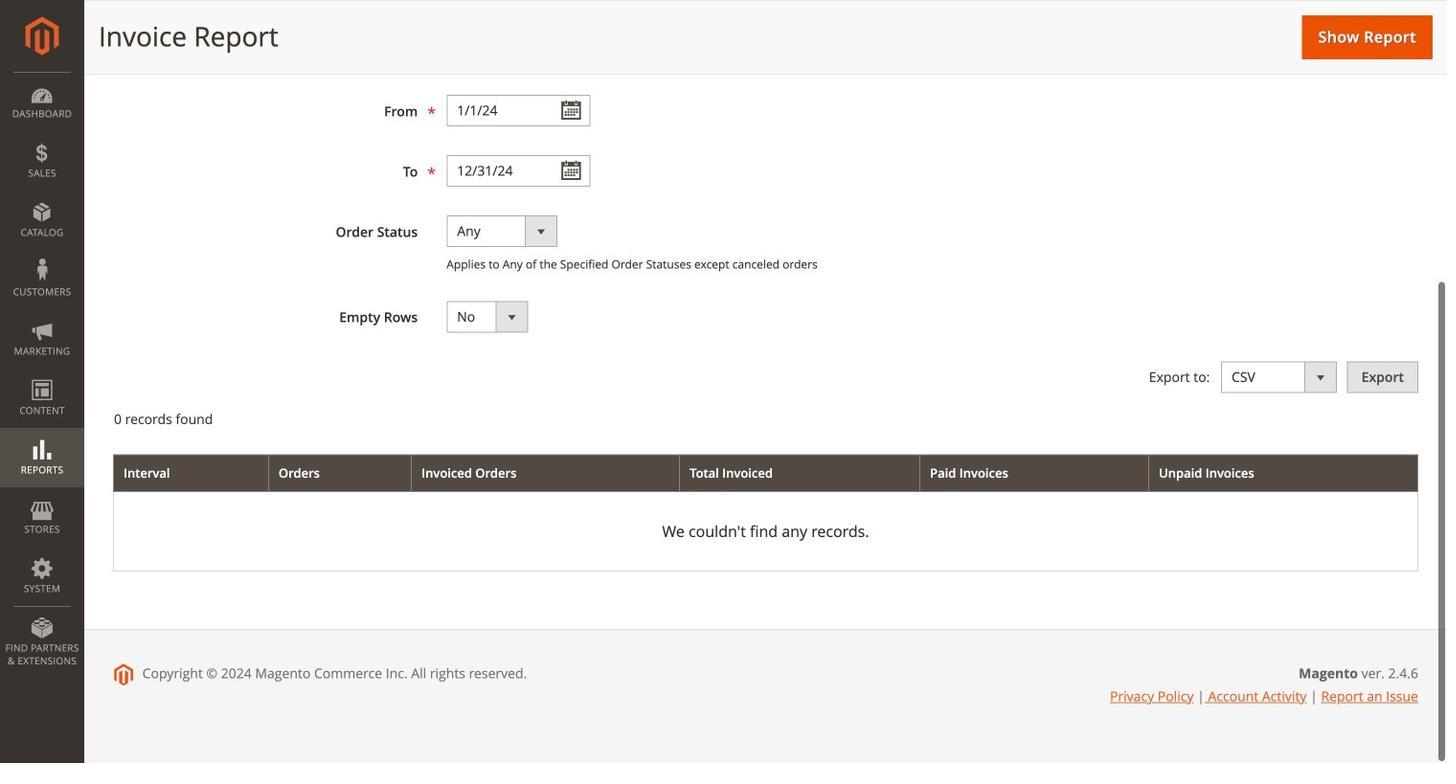 Task type: locate. For each thing, give the bounding box(es) containing it.
None text field
[[447, 155, 591, 187]]

None text field
[[447, 95, 591, 127]]

menu bar
[[0, 72, 84, 678]]



Task type: describe. For each thing, give the bounding box(es) containing it.
magento admin panel image
[[25, 16, 59, 56]]



Task type: vqa. For each thing, say whether or not it's contained in the screenshot.
menu bar
yes



